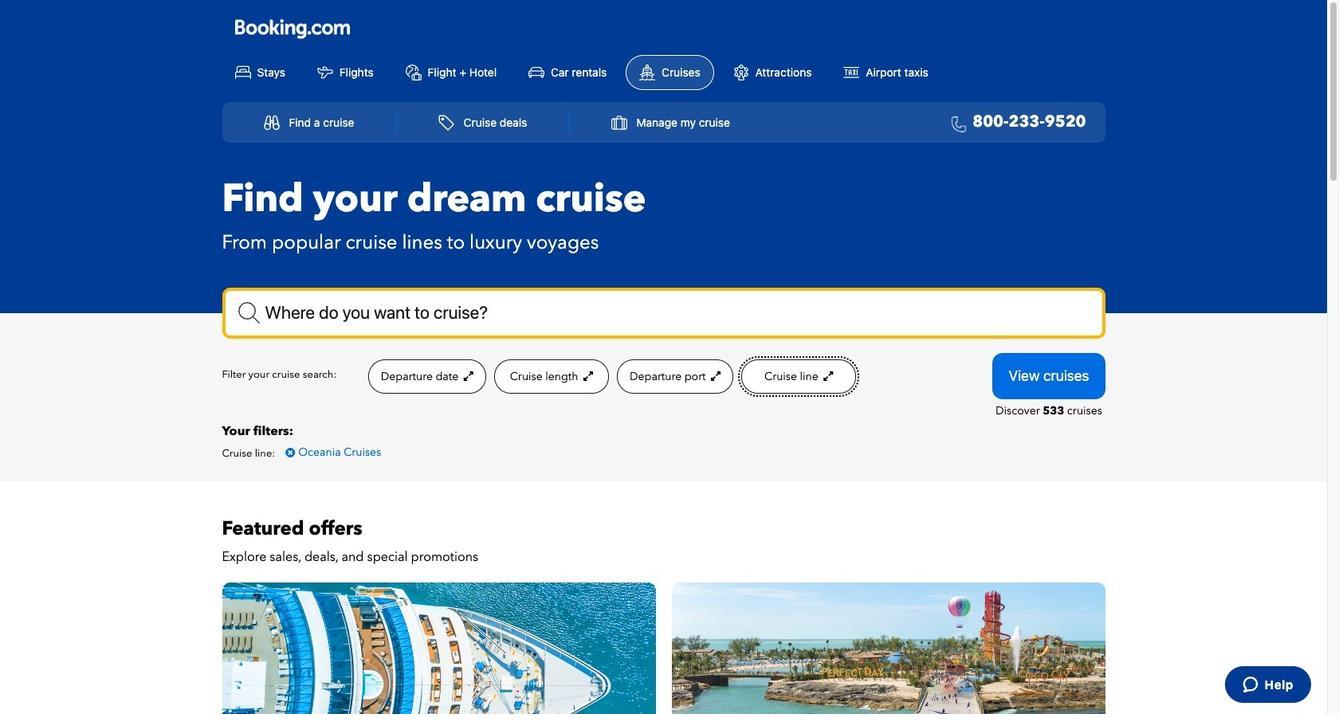 Task type: describe. For each thing, give the bounding box(es) containing it.
Where do you want to cruise? text field
[[222, 288, 1106, 339]]

open the departure date cruise search filter menu image
[[461, 371, 473, 382]]

open the trip length cruise search filter menu image
[[581, 371, 593, 382]]

open the cruiseline cruise search filter menu image
[[821, 371, 833, 382]]



Task type: locate. For each thing, give the bounding box(es) containing it.
travel menu navigation
[[222, 102, 1106, 142]]

None field
[[222, 288, 1106, 339]]

cheap cruises image
[[672, 583, 1106, 714]]

oceania cruises has been selected for your cruise search filter. remove oceania cruises from your cruise search filter. image
[[286, 447, 295, 458]]

booking.com home image
[[235, 18, 350, 40]]

cruise sale image
[[222, 583, 656, 714]]

open the departure port cruise search filter menu image
[[709, 371, 721, 382]]



Task type: vqa. For each thing, say whether or not it's contained in the screenshot.
cheap cruises image
yes



